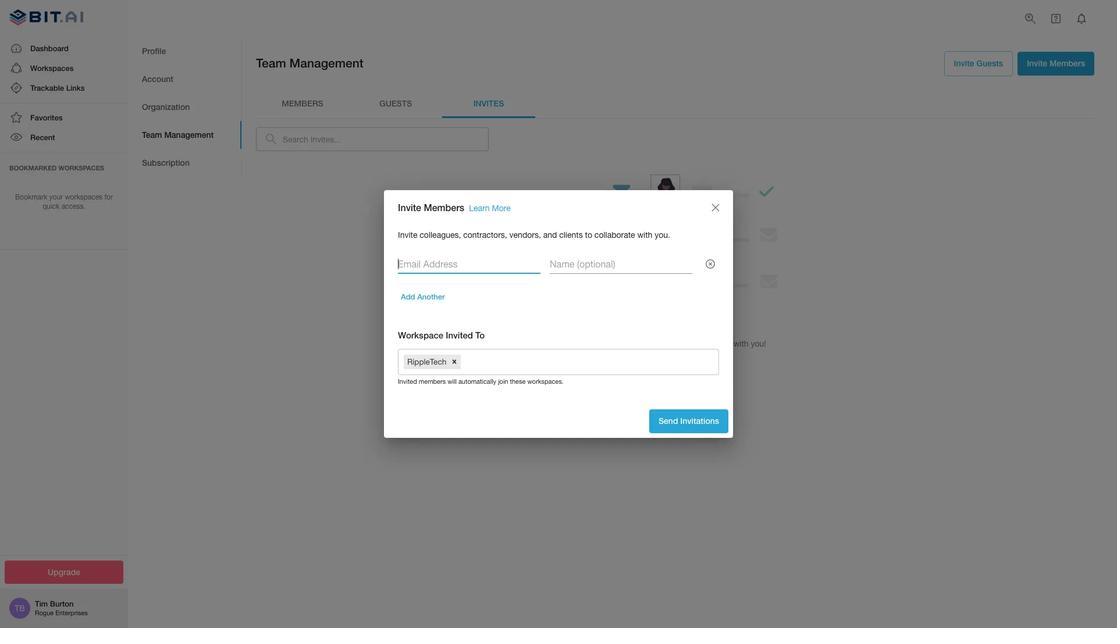 Task type: describe. For each thing, give the bounding box(es) containing it.
recent
[[30, 133, 55, 142]]

join
[[498, 378, 508, 385]]

guests button
[[349, 90, 442, 118]]

0 vertical spatial team
[[256, 56, 286, 70]]

favorites button
[[0, 108, 128, 128]]

workspaces
[[58, 164, 104, 171]]

team management link
[[128, 121, 241, 149]]

invites
[[473, 98, 504, 108]]

quick
[[43, 203, 60, 211]]

dashboard button
[[0, 38, 128, 58]]

and
[[543, 231, 557, 240]]

workspaces
[[30, 63, 74, 73]]

0 horizontal spatial team management
[[142, 130, 214, 139]]

invite for invite members learn more
[[398, 202, 421, 213]]

1 horizontal spatial more
[[677, 366, 697, 375]]

organization link
[[128, 93, 241, 121]]

to inside "invite members" dialog
[[585, 231, 592, 240]]

Search Invites... search field
[[283, 127, 489, 151]]

workspaces
[[65, 193, 102, 201]]

learn more link inside "invite members" dialog
[[469, 204, 511, 213]]

profile link
[[128, 37, 241, 65]]

rogue
[[35, 610, 54, 617]]

invite members
[[1027, 58, 1085, 68]]

to
[[475, 330, 485, 340]]

1 vertical spatial to
[[681, 339, 688, 348]]

workspace invited to
[[398, 330, 485, 340]]

account link
[[128, 65, 241, 93]]

tim
[[35, 599, 48, 609]]

workspace
[[398, 330, 443, 340]]

invites button
[[442, 90, 535, 118]]

1 horizontal spatial invited
[[446, 330, 473, 340]]

profile
[[142, 46, 166, 56]]

more inside invite members learn more
[[492, 204, 511, 213]]

trackable
[[30, 83, 64, 92]]

send invitations
[[659, 416, 719, 426]]

another
[[417, 292, 445, 301]]

trackable links button
[[0, 78, 128, 98]]

add another
[[401, 292, 445, 301]]

members button
[[256, 90, 349, 118]]

invite for invite your team members to collaborate with you!
[[584, 339, 604, 348]]

members for invite members learn more
[[424, 202, 464, 213]]

recent button
[[0, 128, 128, 148]]

members for invite members
[[1050, 58, 1085, 68]]

1 vertical spatial with
[[734, 339, 749, 348]]

1 horizontal spatial team management
[[256, 56, 364, 70]]

workspaces button
[[0, 58, 128, 78]]

members
[[282, 98, 323, 108]]



Task type: vqa. For each thing, say whether or not it's contained in the screenshot.
TB at left
yes



Task type: locate. For each thing, give the bounding box(es) containing it.
1 vertical spatial invited
[[398, 378, 417, 385]]

add
[[401, 292, 415, 301]]

invitations
[[680, 416, 719, 426]]

0 horizontal spatial invited
[[398, 378, 417, 385]]

0 horizontal spatial to
[[585, 231, 592, 240]]

invite inside invite guests button
[[954, 58, 974, 68]]

1 horizontal spatial to
[[681, 339, 688, 348]]

invite up colleagues,
[[398, 202, 421, 213]]

members inside invite members button
[[1050, 58, 1085, 68]]

automatically
[[458, 378, 496, 385]]

contractors,
[[463, 231, 507, 240]]

0 vertical spatial invited
[[446, 330, 473, 340]]

0 horizontal spatial team
[[142, 130, 162, 139]]

add another button
[[398, 288, 448, 306]]

with left you!
[[734, 339, 749, 348]]

1 horizontal spatial your
[[606, 339, 622, 348]]

invited members will automatically join these workspaces.
[[398, 378, 564, 385]]

1 vertical spatial team management
[[142, 130, 214, 139]]

0 horizontal spatial learn more link
[[469, 204, 511, 213]]

invited left to
[[446, 330, 473, 340]]

members inside dialog
[[419, 378, 446, 385]]

you!
[[751, 339, 766, 348]]

team
[[256, 56, 286, 70], [142, 130, 162, 139]]

1 vertical spatial more
[[677, 366, 697, 375]]

1 vertical spatial your
[[606, 339, 622, 348]]

learn more link up contractors,
[[469, 204, 511, 213]]

upgrade
[[48, 567, 80, 577]]

0 horizontal spatial management
[[164, 130, 214, 139]]

members left will
[[419, 378, 446, 385]]

1 vertical spatial members
[[419, 378, 446, 385]]

team management up the members
[[256, 56, 364, 70]]

you.
[[655, 231, 670, 240]]

Name (optional) text field
[[550, 255, 692, 274]]

members
[[645, 339, 679, 348], [419, 378, 446, 385]]

invited down rippletech
[[398, 378, 417, 385]]

team up subscription
[[142, 130, 162, 139]]

to up learn more at the right of page
[[681, 339, 688, 348]]

invite your team members to collaborate with you!
[[584, 339, 766, 348]]

collaborate up learn more at the right of page
[[691, 339, 731, 348]]

your inside bookmark your workspaces for quick access.
[[49, 193, 63, 201]]

account
[[142, 74, 173, 84]]

guests
[[379, 98, 412, 108]]

learn more
[[654, 366, 697, 375]]

invite left team
[[584, 339, 604, 348]]

tab list
[[128, 37, 241, 177], [256, 90, 1094, 118]]

1 horizontal spatial management
[[290, 56, 364, 70]]

learn inside invite members learn more
[[469, 204, 490, 213]]

more
[[492, 204, 511, 213], [677, 366, 697, 375]]

bookmark
[[15, 193, 47, 201]]

bookmarked
[[9, 164, 57, 171]]

0 vertical spatial management
[[290, 56, 364, 70]]

0 vertical spatial collaborate
[[595, 231, 635, 240]]

0 vertical spatial members
[[645, 339, 679, 348]]

learn
[[469, 204, 490, 213], [654, 366, 675, 375]]

members inside "invite members" dialog
[[424, 202, 464, 213]]

invited
[[446, 330, 473, 340], [398, 378, 417, 385]]

more up contractors,
[[492, 204, 511, 213]]

0 horizontal spatial collaborate
[[595, 231, 635, 240]]

invite for invite guests
[[954, 58, 974, 68]]

invite left "guests"
[[954, 58, 974, 68]]

invite left colleagues,
[[398, 231, 417, 240]]

1 vertical spatial members
[[424, 202, 464, 213]]

invite members dialog
[[384, 190, 733, 438]]

0 vertical spatial more
[[492, 204, 511, 213]]

collaborate inside "invite members" dialog
[[595, 231, 635, 240]]

1 horizontal spatial tab list
[[256, 90, 1094, 118]]

tab list containing profile
[[128, 37, 241, 177]]

vendors,
[[509, 231, 541, 240]]

tim burton rogue enterprises
[[35, 599, 88, 617]]

team management
[[256, 56, 364, 70], [142, 130, 214, 139]]

invite right "guests"
[[1027, 58, 1047, 68]]

dashboard
[[30, 43, 69, 53]]

management up the members
[[290, 56, 364, 70]]

learn more link down invite your team members to collaborate with you!
[[644, 359, 706, 383]]

colleagues,
[[420, 231, 461, 240]]

1 vertical spatial learn
[[654, 366, 675, 375]]

to
[[585, 231, 592, 240], [681, 339, 688, 348]]

your for bookmark
[[49, 193, 63, 201]]

will
[[448, 378, 457, 385]]

guests
[[977, 58, 1003, 68]]

trackable links
[[30, 83, 85, 92]]

more down invite your team members to collaborate with you!
[[677, 366, 697, 375]]

1 vertical spatial learn more link
[[644, 359, 706, 383]]

1 horizontal spatial learn
[[654, 366, 675, 375]]

invite colleagues, contractors, vendors, and clients to collaborate with you.
[[398, 231, 670, 240]]

0 horizontal spatial learn
[[469, 204, 490, 213]]

0 vertical spatial to
[[585, 231, 592, 240]]

0 horizontal spatial members
[[424, 202, 464, 213]]

team management down organization link
[[142, 130, 214, 139]]

1 horizontal spatial learn more link
[[644, 359, 706, 383]]

0 vertical spatial learn
[[469, 204, 490, 213]]

your
[[49, 193, 63, 201], [606, 339, 622, 348]]

collaborate
[[595, 231, 635, 240], [691, 339, 731, 348]]

rippletech
[[407, 357, 446, 366]]

subscription link
[[128, 149, 241, 177]]

Email Address text field
[[398, 255, 541, 274]]

team
[[624, 339, 642, 348]]

tb
[[15, 604, 25, 613]]

1 horizontal spatial members
[[1050, 58, 1085, 68]]

members
[[1050, 58, 1085, 68], [424, 202, 464, 213]]

links
[[66, 83, 85, 92]]

0 vertical spatial your
[[49, 193, 63, 201]]

1 vertical spatial collaborate
[[691, 339, 731, 348]]

bookmarked workspaces
[[9, 164, 104, 171]]

with inside "invite members" dialog
[[637, 231, 652, 240]]

learn down invite your team members to collaborate with you!
[[654, 366, 675, 375]]

1 horizontal spatial with
[[734, 339, 749, 348]]

0 vertical spatial team management
[[256, 56, 364, 70]]

learn more link
[[469, 204, 511, 213], [644, 359, 706, 383]]

tab list containing members
[[256, 90, 1094, 118]]

your left team
[[606, 339, 622, 348]]

clients
[[559, 231, 583, 240]]

invite for invite members
[[1027, 58, 1047, 68]]

invite inside invite members button
[[1027, 58, 1047, 68]]

organization
[[142, 102, 190, 112]]

burton
[[50, 599, 74, 609]]

your for invite
[[606, 339, 622, 348]]

1 vertical spatial team
[[142, 130, 162, 139]]

invite members button
[[1018, 52, 1094, 75]]

your up 'quick' at the left top of the page
[[49, 193, 63, 201]]

collaborate up name (optional) text field
[[595, 231, 635, 240]]

learn up contractors,
[[469, 204, 490, 213]]

with left you.
[[637, 231, 652, 240]]

these
[[510, 378, 526, 385]]

0 vertical spatial with
[[637, 231, 652, 240]]

invite for invite colleagues, contractors, vendors, and clients to collaborate with you.
[[398, 231, 417, 240]]

1 horizontal spatial team
[[256, 56, 286, 70]]

0 horizontal spatial more
[[492, 204, 511, 213]]

invite guests
[[954, 58, 1003, 68]]

1 horizontal spatial members
[[645, 339, 679, 348]]

to right clients
[[585, 231, 592, 240]]

favorites
[[30, 113, 62, 122]]

management
[[290, 56, 364, 70], [164, 130, 214, 139]]

invite guests button
[[944, 51, 1013, 76]]

1 vertical spatial management
[[164, 130, 214, 139]]

team up the members
[[256, 56, 286, 70]]

send
[[659, 416, 678, 426]]

management down organization link
[[164, 130, 214, 139]]

workspaces.
[[527, 378, 564, 385]]

0 horizontal spatial with
[[637, 231, 652, 240]]

bookmark your workspaces for quick access.
[[15, 193, 113, 211]]

0 horizontal spatial your
[[49, 193, 63, 201]]

enterprises
[[55, 610, 88, 617]]

0 horizontal spatial members
[[419, 378, 446, 385]]

subscription
[[142, 158, 190, 167]]

send invitations button
[[649, 410, 728, 433]]

invite
[[954, 58, 974, 68], [1027, 58, 1047, 68], [398, 202, 421, 213], [398, 231, 417, 240], [584, 339, 604, 348]]

access.
[[61, 203, 85, 211]]

upgrade button
[[5, 561, 123, 584]]

members right team
[[645, 339, 679, 348]]

0 horizontal spatial tab list
[[128, 37, 241, 177]]

invite members learn more
[[398, 202, 511, 213]]

0 vertical spatial members
[[1050, 58, 1085, 68]]

for
[[104, 193, 113, 201]]

1 horizontal spatial collaborate
[[691, 339, 731, 348]]

with
[[637, 231, 652, 240], [734, 339, 749, 348]]

0 vertical spatial learn more link
[[469, 204, 511, 213]]



